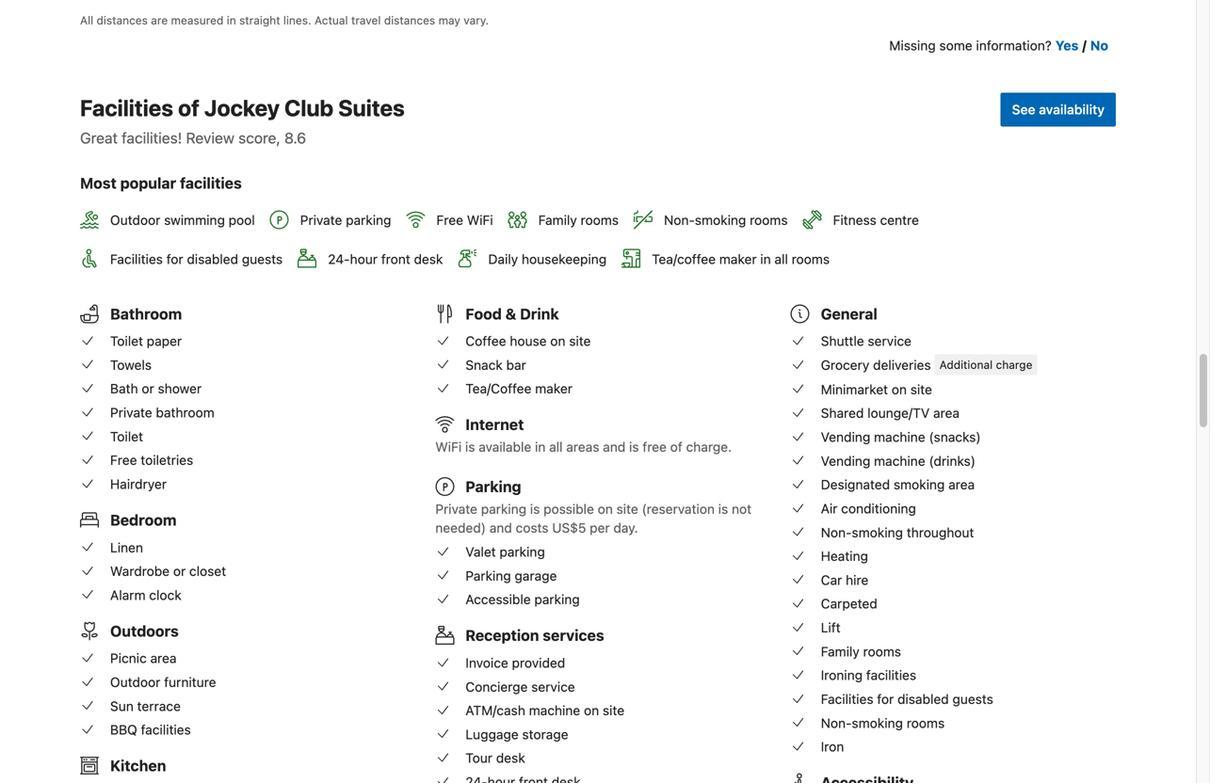 Task type: locate. For each thing, give the bounding box(es) containing it.
see availability button
[[1001, 93, 1116, 127]]

free toiletries
[[110, 453, 193, 468]]

toilet up free toiletries
[[110, 429, 143, 444]]

all
[[775, 251, 788, 267], [549, 440, 563, 455]]

0 vertical spatial facilities
[[80, 95, 173, 121]]

1 vertical spatial free
[[110, 453, 137, 468]]

0 horizontal spatial in
[[227, 14, 236, 27]]

rooms up general
[[792, 251, 830, 267]]

and inside private parking is possible on site (reservation is not needed) and costs us$5 per day.
[[489, 520, 512, 536]]

0 horizontal spatial service
[[531, 679, 575, 695]]

facilities for ironing facilities
[[866, 668, 916, 683]]

outdoor
[[110, 212, 160, 228], [110, 675, 160, 690]]

disabled down ironing facilities
[[898, 692, 949, 707]]

costs
[[516, 520, 549, 536]]

parking down garage
[[534, 592, 580, 608]]

missing some information? yes / no
[[889, 38, 1108, 53]]

desk
[[414, 251, 443, 267], [496, 751, 525, 766]]

food
[[466, 305, 502, 323]]

area down (drinks)
[[948, 477, 975, 493]]

(reservation
[[642, 502, 715, 517]]

site right house
[[569, 333, 591, 349]]

private for private parking
[[300, 212, 342, 228]]

0 vertical spatial disabled
[[187, 251, 238, 267]]

family rooms
[[538, 212, 619, 228], [821, 644, 901, 660]]

areas
[[566, 440, 599, 455]]

1 vertical spatial desk
[[496, 751, 525, 766]]

designated smoking area
[[821, 477, 975, 493]]

popular
[[120, 174, 176, 192]]

minimarket on site
[[821, 382, 932, 397]]

food & drink
[[466, 305, 559, 323]]

wardrobe or closet
[[110, 564, 226, 579]]

parking up costs
[[481, 502, 526, 517]]

0 vertical spatial parking
[[466, 478, 521, 496]]

1 vertical spatial disabled
[[898, 692, 949, 707]]

facilities
[[80, 95, 173, 121], [110, 251, 163, 267], [821, 692, 874, 707]]

area for shared lounge/tv area
[[933, 406, 960, 421]]

vending
[[821, 429, 870, 445], [821, 453, 870, 469]]

parking for valet parking
[[500, 544, 545, 560]]

0 vertical spatial private
[[300, 212, 342, 228]]

facilities down terrace
[[141, 722, 191, 738]]

tea/coffee
[[466, 381, 532, 397]]

outdoor furniture
[[110, 675, 216, 690]]

1 horizontal spatial for
[[877, 692, 894, 707]]

private bathroom
[[110, 405, 214, 420]]

private up needed)
[[435, 502, 477, 517]]

of inside facilities of jockey club suites great facilities! review score, 8.6
[[178, 95, 200, 121]]

on up lounge/tv
[[892, 382, 907, 397]]

parking inside private parking is possible on site (reservation is not needed) and costs us$5 per day.
[[481, 502, 526, 517]]

0 vertical spatial of
[[178, 95, 200, 121]]

smoking down conditioning
[[852, 525, 903, 540]]

facilities right the ironing
[[866, 668, 916, 683]]

private for private bathroom
[[110, 405, 152, 420]]

tea/coffee
[[652, 251, 716, 267]]

additional
[[939, 358, 993, 372]]

wifi left available
[[435, 440, 462, 455]]

parking down valet
[[466, 568, 511, 584]]

accessible parking
[[466, 592, 580, 608]]

non-smoking rooms
[[664, 212, 788, 228], [821, 715, 945, 731]]

0 vertical spatial facilities
[[180, 174, 242, 192]]

parking
[[346, 212, 391, 228], [481, 502, 526, 517], [500, 544, 545, 560], [534, 592, 580, 608]]

outdoors
[[110, 622, 179, 640]]

free up 24-hour front desk
[[436, 212, 463, 228]]

private down bath
[[110, 405, 152, 420]]

2 outdoor from the top
[[110, 675, 160, 690]]

invoice provided
[[466, 655, 565, 671]]

atm/cash machine on site
[[466, 703, 624, 719]]

0 vertical spatial family
[[538, 212, 577, 228]]

0 vertical spatial in
[[227, 14, 236, 27]]

see availability
[[1012, 102, 1105, 117]]

in left straight
[[227, 14, 236, 27]]

0 horizontal spatial private
[[110, 405, 152, 420]]

1 toilet from the top
[[110, 333, 143, 349]]

for down ironing facilities
[[877, 692, 894, 707]]

non-smoking rooms down ironing facilities
[[821, 715, 945, 731]]

non- up iron
[[821, 715, 852, 731]]

all distances are measured in straight lines. actual travel distances may vary.
[[80, 14, 489, 27]]

site up day.
[[616, 502, 638, 517]]

rooms up housekeeping
[[581, 212, 619, 228]]

1 vertical spatial parking
[[466, 568, 511, 584]]

suites
[[338, 95, 405, 121]]

garage
[[515, 568, 557, 584]]

and up valet parking
[[489, 520, 512, 536]]

maker right tea/coffee
[[719, 251, 757, 267]]

1 horizontal spatial guests
[[953, 692, 993, 707]]

review
[[186, 129, 234, 147]]

free
[[436, 212, 463, 228], [110, 453, 137, 468]]

distances right all
[[97, 14, 148, 27]]

services
[[543, 627, 604, 645]]

1 vertical spatial wifi
[[435, 440, 462, 455]]

1 vertical spatial of
[[670, 440, 683, 455]]

2 vertical spatial facilities
[[141, 722, 191, 738]]

1 horizontal spatial family rooms
[[821, 644, 901, 660]]

in
[[227, 14, 236, 27], [760, 251, 771, 267], [535, 440, 546, 455]]

facilities for disabled guests
[[110, 251, 283, 267], [821, 692, 993, 707]]

1 vending from the top
[[821, 429, 870, 445]]

0 horizontal spatial desk
[[414, 251, 443, 267]]

valet
[[466, 544, 496, 560]]

maker
[[719, 251, 757, 267], [535, 381, 573, 397]]

charge.
[[686, 440, 732, 455]]

bathroom
[[156, 405, 214, 420]]

disabled down swimming
[[187, 251, 238, 267]]

1 distances from the left
[[97, 14, 148, 27]]

provided
[[512, 655, 565, 671]]

0 vertical spatial outdoor
[[110, 212, 160, 228]]

on inside private parking is possible on site (reservation is not needed) and costs us$5 per day.
[[598, 502, 613, 517]]

1 vertical spatial service
[[531, 679, 575, 695]]

alarm
[[110, 588, 146, 603]]

0 horizontal spatial facilities for disabled guests
[[110, 251, 283, 267]]

desk down luggage storage
[[496, 751, 525, 766]]

of up the review
[[178, 95, 200, 121]]

1 vertical spatial guests
[[953, 692, 993, 707]]

0 horizontal spatial non-smoking rooms
[[664, 212, 788, 228]]

2 vertical spatial machine
[[529, 703, 580, 719]]

2 vertical spatial facilities
[[821, 692, 874, 707]]

1 vertical spatial facilities for disabled guests
[[821, 692, 993, 707]]

&
[[505, 305, 516, 323]]

1 vertical spatial in
[[760, 251, 771, 267]]

0 horizontal spatial all
[[549, 440, 563, 455]]

machine for on
[[529, 703, 580, 719]]

parking down available
[[466, 478, 521, 496]]

and right areas
[[603, 440, 626, 455]]

0 horizontal spatial and
[[489, 520, 512, 536]]

1 vertical spatial toilet
[[110, 429, 143, 444]]

service up deliveries
[[868, 333, 912, 349]]

outdoor swimming pool
[[110, 212, 255, 228]]

1 parking from the top
[[466, 478, 521, 496]]

non- down air
[[821, 525, 852, 540]]

picnic
[[110, 651, 147, 666]]

0 horizontal spatial or
[[142, 381, 154, 397]]

in right available
[[535, 440, 546, 455]]

facilities inside facilities of jockey club suites great facilities! review score, 8.6
[[80, 95, 173, 121]]

in right tea/coffee
[[760, 251, 771, 267]]

0 vertical spatial toilet
[[110, 333, 143, 349]]

1 horizontal spatial maker
[[719, 251, 757, 267]]

0 vertical spatial vending
[[821, 429, 870, 445]]

area for designated smoking area
[[948, 477, 975, 493]]

0 vertical spatial or
[[142, 381, 154, 397]]

tour desk
[[466, 751, 525, 766]]

family up housekeeping
[[538, 212, 577, 228]]

(snacks)
[[929, 429, 981, 445]]

2 vertical spatial private
[[435, 502, 477, 517]]

1 vertical spatial family
[[821, 644, 860, 660]]

or for wardrobe
[[173, 564, 186, 579]]

0 vertical spatial all
[[775, 251, 788, 267]]

kitchen
[[110, 757, 166, 775]]

facilities up the facilities!
[[80, 95, 173, 121]]

or up clock on the bottom left of page
[[173, 564, 186, 579]]

0 vertical spatial wifi
[[467, 212, 493, 228]]

outdoor down popular
[[110, 212, 160, 228]]

charge
[[996, 358, 1033, 372]]

outdoor for outdoor swimming pool
[[110, 212, 160, 228]]

1 horizontal spatial service
[[868, 333, 912, 349]]

1 vertical spatial area
[[948, 477, 975, 493]]

1 horizontal spatial distances
[[384, 14, 435, 27]]

maker for tea/coffee
[[719, 251, 757, 267]]

and
[[603, 440, 626, 455], [489, 520, 512, 536]]

for down outdoor swimming pool
[[166, 251, 183, 267]]

parking up hour
[[346, 212, 391, 228]]

2 vertical spatial in
[[535, 440, 546, 455]]

free wifi
[[436, 212, 493, 228]]

machine
[[874, 429, 925, 445], [874, 453, 925, 469], [529, 703, 580, 719]]

1 vertical spatial machine
[[874, 453, 925, 469]]

1 vertical spatial private
[[110, 405, 152, 420]]

toiletries
[[141, 453, 193, 468]]

2 vending from the top
[[821, 453, 870, 469]]

area
[[933, 406, 960, 421], [948, 477, 975, 493], [150, 651, 177, 666]]

facilities up swimming
[[180, 174, 242, 192]]

site down grocery deliveries additional charge
[[910, 382, 932, 397]]

toilet for toilet paper
[[110, 333, 143, 349]]

centre
[[880, 212, 919, 228]]

0 horizontal spatial for
[[166, 251, 183, 267]]

1 vertical spatial or
[[173, 564, 186, 579]]

maker down house
[[535, 381, 573, 397]]

0 horizontal spatial maker
[[535, 381, 573, 397]]

score,
[[238, 129, 280, 147]]

us$5
[[552, 520, 586, 536]]

bath
[[110, 381, 138, 397]]

0 vertical spatial maker
[[719, 251, 757, 267]]

area up outdoor furniture
[[150, 651, 177, 666]]

1 horizontal spatial or
[[173, 564, 186, 579]]

iron
[[821, 739, 844, 755]]

service
[[868, 333, 912, 349], [531, 679, 575, 695]]

bar
[[506, 357, 526, 373]]

non- up tea/coffee
[[664, 212, 695, 228]]

parking for accessible parking
[[534, 592, 580, 608]]

site down "services"
[[603, 703, 624, 719]]

0 vertical spatial family rooms
[[538, 212, 619, 228]]

service up atm/cash machine on site
[[531, 679, 575, 695]]

is left the free
[[629, 440, 639, 455]]

0 horizontal spatial of
[[178, 95, 200, 121]]

0 horizontal spatial disabled
[[187, 251, 238, 267]]

conditioning
[[841, 501, 916, 516]]

machine up storage
[[529, 703, 580, 719]]

parking down costs
[[500, 544, 545, 560]]

0 vertical spatial area
[[933, 406, 960, 421]]

1 vertical spatial non-smoking rooms
[[821, 715, 945, 731]]

1 horizontal spatial non-smoking rooms
[[821, 715, 945, 731]]

facilities for disabled guests down swimming
[[110, 251, 283, 267]]

1 vertical spatial vending
[[821, 453, 870, 469]]

parking for private parking
[[346, 212, 391, 228]]

0 horizontal spatial guests
[[242, 251, 283, 267]]

private inside private parking is possible on site (reservation is not needed) and costs us$5 per day.
[[435, 502, 477, 517]]

family rooms up ironing facilities
[[821, 644, 901, 660]]

distances left may
[[384, 14, 435, 27]]

0 vertical spatial machine
[[874, 429, 925, 445]]

2 parking from the top
[[466, 568, 511, 584]]

free for free toiletries
[[110, 453, 137, 468]]

1 vertical spatial and
[[489, 520, 512, 536]]

desk right front at the top of the page
[[414, 251, 443, 267]]

per
[[590, 520, 610, 536]]

1 vertical spatial facilities
[[866, 668, 916, 683]]

private up 24-
[[300, 212, 342, 228]]

facilities for disabled guests down ironing facilities
[[821, 692, 993, 707]]

machine down lounge/tv
[[874, 429, 925, 445]]

1 vertical spatial maker
[[535, 381, 573, 397]]

family rooms up housekeeping
[[538, 212, 619, 228]]

1 vertical spatial all
[[549, 440, 563, 455]]

1 outdoor from the top
[[110, 212, 160, 228]]

non-smoking rooms up tea/coffee maker in all rooms
[[664, 212, 788, 228]]

toilet up towels
[[110, 333, 143, 349]]

throughout
[[907, 525, 974, 540]]

rooms up tea/coffee maker in all rooms
[[750, 212, 788, 228]]

service for concierge service
[[531, 679, 575, 695]]

availability
[[1039, 102, 1105, 117]]

1 horizontal spatial private
[[300, 212, 342, 228]]

rooms
[[581, 212, 619, 228], [750, 212, 788, 228], [792, 251, 830, 267], [863, 644, 901, 660], [907, 715, 945, 731]]

internet
[[466, 416, 524, 434]]

vending down shared
[[821, 429, 870, 445]]

1 horizontal spatial in
[[535, 440, 546, 455]]

0 vertical spatial and
[[603, 440, 626, 455]]

no button
[[1090, 36, 1108, 55]]

some
[[939, 38, 972, 53]]

wifi up daily at the left top
[[467, 212, 493, 228]]

1 horizontal spatial of
[[670, 440, 683, 455]]

free up hairdryer
[[110, 453, 137, 468]]

toilet for toilet
[[110, 429, 143, 444]]

2 horizontal spatial private
[[435, 502, 477, 517]]

smoking down ironing facilities
[[852, 715, 903, 731]]

bathroom
[[110, 305, 182, 323]]

or right bath
[[142, 381, 154, 397]]

on right house
[[550, 333, 566, 349]]

0 vertical spatial desk
[[414, 251, 443, 267]]

1 vertical spatial outdoor
[[110, 675, 160, 690]]

0 horizontal spatial distances
[[97, 14, 148, 27]]

0 vertical spatial service
[[868, 333, 912, 349]]

machine down vending machine (snacks)
[[874, 453, 925, 469]]

24-hour front desk
[[328, 251, 443, 267]]

area up "(snacks)" in the right bottom of the page
[[933, 406, 960, 421]]

on up per
[[598, 502, 613, 517]]

0 horizontal spatial wifi
[[435, 440, 462, 455]]

0 horizontal spatial free
[[110, 453, 137, 468]]

1 vertical spatial facilities
[[110, 251, 163, 267]]

smoking up tea/coffee maker in all rooms
[[695, 212, 746, 228]]

1 horizontal spatial free
[[436, 212, 463, 228]]

vending up designated in the right bottom of the page
[[821, 453, 870, 469]]

straight
[[239, 14, 280, 27]]

facilities
[[180, 174, 242, 192], [866, 668, 916, 683], [141, 722, 191, 738]]

family up the ironing
[[821, 644, 860, 660]]

facilities up bathroom
[[110, 251, 163, 267]]

drink
[[520, 305, 559, 323]]

facilities down the ironing
[[821, 692, 874, 707]]

outdoor down picnic
[[110, 675, 160, 690]]

air conditioning
[[821, 501, 916, 516]]

2 toilet from the top
[[110, 429, 143, 444]]

house
[[510, 333, 547, 349]]

2 vertical spatial area
[[150, 651, 177, 666]]

of right the free
[[670, 440, 683, 455]]



Task type: vqa. For each thing, say whether or not it's contained in the screenshot.
the bottom Non-smoking rooms
yes



Task type: describe. For each thing, give the bounding box(es) containing it.
not
[[732, 502, 752, 517]]

outdoor for outdoor furniture
[[110, 675, 160, 690]]

housekeeping
[[522, 251, 607, 267]]

invoice
[[466, 655, 508, 671]]

paper
[[147, 333, 182, 349]]

reception
[[466, 627, 539, 645]]

most popular facilities
[[80, 174, 242, 192]]

1 horizontal spatial and
[[603, 440, 626, 455]]

(drinks)
[[929, 453, 976, 469]]

closet
[[189, 564, 226, 579]]

shuttle
[[821, 333, 864, 349]]

atm/cash
[[466, 703, 525, 719]]

shuttle service
[[821, 333, 912, 349]]

1 vertical spatial family rooms
[[821, 644, 901, 660]]

vending machine (snacks)
[[821, 429, 981, 445]]

actual
[[315, 14, 348, 27]]

grocery deliveries additional charge
[[821, 357, 1033, 373]]

vending for vending machine (snacks)
[[821, 429, 870, 445]]

lounge/tv
[[867, 406, 930, 421]]

maker for tea/coffee
[[535, 381, 573, 397]]

0 vertical spatial guests
[[242, 251, 283, 267]]

0 vertical spatial non-smoking rooms
[[664, 212, 788, 228]]

free for free wifi
[[436, 212, 463, 228]]

facilities!
[[122, 129, 182, 147]]

is down internet
[[465, 440, 475, 455]]

facilities for bbq facilities
[[141, 722, 191, 738]]

0 horizontal spatial family rooms
[[538, 212, 619, 228]]

/
[[1082, 38, 1087, 53]]

daily
[[488, 251, 518, 267]]

2 distances from the left
[[384, 14, 435, 27]]

hour
[[350, 251, 378, 267]]

smoking down vending machine (drinks)
[[894, 477, 945, 493]]

1 horizontal spatial desk
[[496, 751, 525, 766]]

tour
[[466, 751, 493, 766]]

on down "services"
[[584, 703, 599, 719]]

are
[[151, 14, 168, 27]]

1 vertical spatial non-
[[821, 525, 852, 540]]

bath or shower
[[110, 381, 202, 397]]

parking for parking
[[466, 478, 521, 496]]

towels
[[110, 357, 152, 373]]

0 vertical spatial non-
[[664, 212, 695, 228]]

general
[[821, 305, 878, 323]]

machine for (snacks)
[[874, 429, 925, 445]]

tea/coffee maker
[[466, 381, 573, 397]]

all
[[80, 14, 93, 27]]

snack bar
[[466, 357, 526, 373]]

1 horizontal spatial family
[[821, 644, 860, 660]]

or for bath
[[142, 381, 154, 397]]

is left not
[[718, 502, 728, 517]]

hairdryer
[[110, 476, 167, 492]]

bbq facilities
[[110, 722, 191, 738]]

parking for parking garage
[[466, 568, 511, 584]]

designated
[[821, 477, 890, 493]]

vending machine (drinks)
[[821, 453, 976, 469]]

needed)
[[435, 520, 486, 536]]

snack
[[466, 357, 503, 373]]

private for private parking is possible on site (reservation is not needed) and costs us$5 per day.
[[435, 502, 477, 517]]

yes button
[[1056, 36, 1079, 55]]

1 horizontal spatial disabled
[[898, 692, 949, 707]]

storage
[[522, 727, 568, 742]]

is up costs
[[530, 502, 540, 517]]

1 horizontal spatial wifi
[[467, 212, 493, 228]]

parking for private parking is possible on site (reservation is not needed) and costs us$5 per day.
[[481, 502, 526, 517]]

fitness centre
[[833, 212, 919, 228]]

8.6
[[284, 129, 306, 147]]

machine for (drinks)
[[874, 453, 925, 469]]

coffee house on site
[[466, 333, 591, 349]]

0 horizontal spatial family
[[538, 212, 577, 228]]

wifi is available in all areas and is free of charge.
[[435, 440, 732, 455]]

accessible
[[466, 592, 531, 608]]

carpeted
[[821, 596, 877, 612]]

rooms up ironing facilities
[[863, 644, 901, 660]]

coffee
[[466, 333, 506, 349]]

0 vertical spatial facilities for disabled guests
[[110, 251, 283, 267]]

shared lounge/tv area
[[821, 406, 960, 421]]

swimming
[[164, 212, 225, 228]]

fitness
[[833, 212, 877, 228]]

private parking is possible on site (reservation is not needed) and costs us$5 per day.
[[435, 502, 752, 536]]

pool
[[229, 212, 255, 228]]

1 vertical spatial for
[[877, 692, 894, 707]]

valet parking
[[466, 544, 545, 560]]

0 vertical spatial for
[[166, 251, 183, 267]]

2 horizontal spatial in
[[760, 251, 771, 267]]

vary.
[[464, 14, 489, 27]]

may
[[438, 14, 460, 27]]

reception services
[[466, 627, 604, 645]]

free
[[643, 440, 667, 455]]

2 vertical spatial non-
[[821, 715, 852, 731]]

front
[[381, 251, 410, 267]]

service for shuttle service
[[868, 333, 912, 349]]

day.
[[613, 520, 638, 536]]

bedroom
[[110, 511, 177, 529]]

picnic area
[[110, 651, 177, 666]]

concierge
[[466, 679, 528, 695]]

facilities of jockey club suites great facilities! review score, 8.6
[[80, 95, 405, 147]]

possible
[[544, 502, 594, 517]]

1 horizontal spatial all
[[775, 251, 788, 267]]

measured
[[171, 14, 224, 27]]

lift
[[821, 620, 841, 636]]

terrace
[[137, 699, 181, 714]]

1 horizontal spatial facilities for disabled guests
[[821, 692, 993, 707]]

bbq
[[110, 722, 137, 738]]

daily housekeeping
[[488, 251, 607, 267]]

rooms down ironing facilities
[[907, 715, 945, 731]]

deliveries
[[873, 357, 931, 373]]

non-smoking throughout
[[821, 525, 974, 540]]

heating
[[821, 549, 868, 564]]

site inside private parking is possible on site (reservation is not needed) and costs us$5 per day.
[[616, 502, 638, 517]]

tea/coffee maker in all rooms
[[652, 251, 830, 267]]

shared
[[821, 406, 864, 421]]

sun
[[110, 699, 134, 714]]

vending for vending machine (drinks)
[[821, 453, 870, 469]]

concierge service
[[466, 679, 575, 695]]



